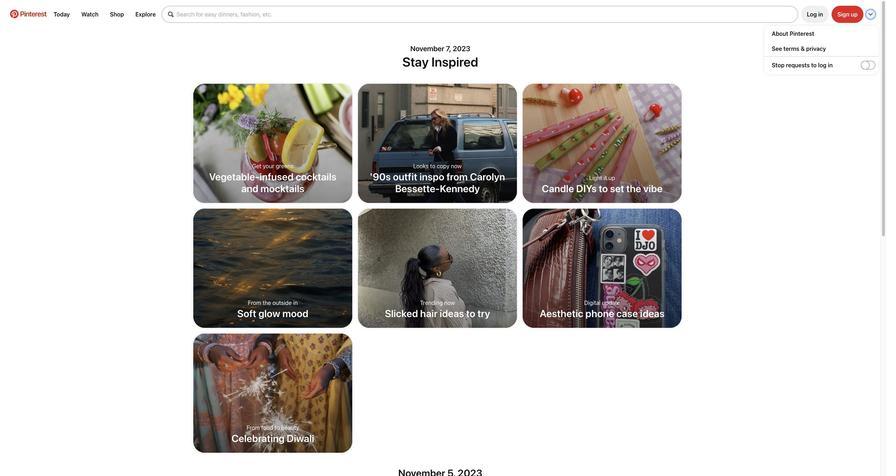 Task type: vqa. For each thing, say whether or not it's contained in the screenshot.
the mocktails
yes



Task type: describe. For each thing, give the bounding box(es) containing it.
infused
[[260, 171, 294, 183]]

the inside from the outside in soft glow mood
[[263, 300, 271, 306]]

privacy
[[807, 45, 826, 52]]

cocktails
[[296, 171, 337, 183]]

november
[[410, 44, 445, 53]]

to inside trending now slicked hair ideas to try
[[466, 308, 476, 319]]

your
[[263, 163, 274, 169]]

outside
[[273, 300, 292, 306]]

trending now slicked hair ideas to try
[[385, 300, 490, 319]]

diwali
[[287, 433, 314, 444]]

light
[[589, 175, 602, 181]]

get
[[252, 163, 261, 169]]

Search text field
[[177, 11, 798, 18]]

and
[[241, 183, 258, 194]]

requests
[[786, 62, 810, 68]]

about pinterest link
[[772, 30, 879, 37]]

celebrating
[[232, 433, 285, 444]]

about pinterest
[[772, 30, 815, 37]]

from
[[447, 171, 468, 183]]

the inside the light it up candle diys to set the vibe
[[627, 183, 641, 194]]

pinterest inside pinterest link
[[20, 10, 46, 18]]

'90s
[[370, 171, 391, 183]]

log
[[807, 11, 817, 18]]

stay
[[403, 54, 429, 69]]

to inside the light it up candle diys to set the vibe
[[599, 183, 608, 194]]

diys
[[576, 183, 597, 194]]

digital update aesthetic phone case ideas
[[540, 300, 665, 319]]

copy
[[437, 163, 450, 169]]

search image
[[168, 11, 174, 17]]

sign up
[[838, 11, 858, 18]]

shop link
[[107, 8, 127, 20]]

pinterest link
[[6, 9, 51, 18]]

from for celebrating
[[247, 425, 260, 431]]

light it up candle diys to set the vibe
[[542, 175, 663, 194]]

to inside looks to copy now '90s outfit inspo from carolyn bessette-kennedy
[[430, 163, 435, 169]]

mocktails
[[261, 183, 305, 194]]

bessette-
[[395, 183, 440, 194]]

soft
[[237, 308, 256, 319]]

set
[[610, 183, 624, 194]]

phone
[[586, 308, 614, 319]]

2023
[[453, 44, 471, 53]]

today link
[[51, 8, 73, 20]]

about
[[772, 30, 789, 37]]

vibe
[[644, 183, 663, 194]]



Task type: locate. For each thing, give the bounding box(es) containing it.
up right sign
[[851, 11, 858, 18]]

0 horizontal spatial ideas
[[440, 308, 464, 319]]

1 horizontal spatial up
[[851, 11, 858, 18]]

0 horizontal spatial in
[[293, 300, 298, 306]]

1 vertical spatial from
[[247, 425, 260, 431]]

now right trending
[[444, 300, 455, 306]]

0 horizontal spatial up
[[609, 175, 615, 181]]

update
[[602, 300, 620, 306]]

pinterest right the pinterest icon
[[20, 10, 46, 18]]

from
[[248, 300, 261, 306], [247, 425, 260, 431]]

looks to copy now '90s outfit inspo from carolyn bessette-kennedy
[[370, 163, 505, 194]]

pinterest button
[[6, 9, 51, 19]]

terms
[[784, 45, 800, 52]]

try
[[478, 308, 490, 319]]

0 vertical spatial now
[[451, 163, 462, 169]]

1 vertical spatial in
[[828, 62, 833, 68]]

1 horizontal spatial in
[[819, 11, 823, 18]]

log in
[[807, 11, 823, 18]]

1 horizontal spatial ideas
[[640, 308, 665, 319]]

now
[[451, 163, 462, 169], [444, 300, 455, 306]]

1 horizontal spatial pinterest
[[790, 30, 815, 37]]

1 vertical spatial pinterest
[[790, 30, 815, 37]]

pinterest
[[20, 10, 46, 18], [790, 30, 815, 37]]

1 vertical spatial up
[[609, 175, 615, 181]]

ideas
[[440, 308, 464, 319], [640, 308, 665, 319]]

0 vertical spatial pinterest
[[20, 10, 46, 18]]

from up celebrating
[[247, 425, 260, 431]]

outfit
[[393, 171, 418, 183]]

kennedy
[[440, 183, 480, 194]]

see terms & privacy
[[772, 45, 826, 52]]

from food to beauty celebrating diwali
[[232, 425, 314, 444]]

digital
[[584, 300, 601, 306]]

hair
[[420, 308, 438, 319]]

sign up button
[[832, 6, 864, 23]]

ideas inside trending now slicked hair ideas to try
[[440, 308, 464, 319]]

ideas inside digital update aesthetic phone case ideas
[[640, 308, 665, 319]]

see terms & privacy link
[[772, 45, 879, 52]]

now inside trending now slicked hair ideas to try
[[444, 300, 455, 306]]

candle
[[542, 183, 574, 194]]

the
[[627, 183, 641, 194], [263, 300, 271, 306]]

to down it
[[599, 183, 608, 194]]

0 vertical spatial up
[[851, 11, 858, 18]]

in
[[819, 11, 823, 18], [828, 62, 833, 68], [293, 300, 298, 306]]

2 ideas from the left
[[640, 308, 665, 319]]

to inside from food to beauty celebrating diwali
[[275, 425, 280, 431]]

in inside from the outside in soft glow mood
[[293, 300, 298, 306]]

the right set
[[627, 183, 641, 194]]

watch link
[[78, 8, 101, 20]]

mood
[[282, 308, 308, 319]]

get your greens vegetable-infused cocktails and mocktails
[[209, 163, 337, 194]]

inspired
[[432, 54, 478, 69]]

to right food at the left of the page
[[275, 425, 280, 431]]

carolyn
[[470, 171, 505, 183]]

to
[[811, 62, 817, 68], [430, 163, 435, 169], [599, 183, 608, 194], [466, 308, 476, 319], [275, 425, 280, 431]]

inspo
[[420, 171, 445, 183]]

now up from
[[451, 163, 462, 169]]

0 vertical spatial in
[[819, 11, 823, 18]]

from inside from the outside in soft glow mood
[[248, 300, 261, 306]]

&
[[801, 45, 805, 52]]

from up soft
[[248, 300, 261, 306]]

0 vertical spatial the
[[627, 183, 641, 194]]

pinterest up &
[[790, 30, 815, 37]]

1 vertical spatial now
[[444, 300, 455, 306]]

to left log
[[811, 62, 817, 68]]

0 horizontal spatial pinterest
[[20, 10, 46, 18]]

ideas right hair in the left bottom of the page
[[440, 308, 464, 319]]

7,
[[446, 44, 451, 53]]

log in button
[[801, 6, 829, 23]]

0 vertical spatial from
[[248, 300, 261, 306]]

the up glow
[[263, 300, 271, 306]]

shop
[[110, 11, 124, 18]]

to left try
[[466, 308, 476, 319]]

2 vertical spatial in
[[293, 300, 298, 306]]

greens
[[276, 163, 294, 169]]

2 horizontal spatial in
[[828, 62, 833, 68]]

up
[[851, 11, 858, 18], [609, 175, 615, 181]]

to left copy
[[430, 163, 435, 169]]

see
[[772, 45, 782, 52]]

trending
[[420, 300, 443, 306]]

watch
[[81, 11, 99, 18]]

stop requests to log in
[[772, 62, 833, 68]]

now inside looks to copy now '90s outfit inspo from carolyn bessette-kennedy
[[451, 163, 462, 169]]

explore link
[[133, 8, 159, 20]]

from the outside in soft glow mood
[[237, 300, 308, 319]]

ideas right case
[[640, 308, 665, 319]]

sign
[[838, 11, 850, 18]]

from inside from food to beauty celebrating diwali
[[247, 425, 260, 431]]

pinterest image
[[10, 9, 19, 18]]

in inside button
[[819, 11, 823, 18]]

looks
[[413, 163, 429, 169]]

beauty
[[281, 425, 299, 431]]

1 horizontal spatial the
[[627, 183, 641, 194]]

0 horizontal spatial the
[[263, 300, 271, 306]]

explore
[[135, 11, 156, 18]]

stop
[[772, 62, 785, 68]]

slicked
[[385, 308, 418, 319]]

up inside the light it up candle diys to set the vibe
[[609, 175, 615, 181]]

1 vertical spatial the
[[263, 300, 271, 306]]

aesthetic
[[540, 308, 584, 319]]

from for soft
[[248, 300, 261, 306]]

november 7, 2023 stay inspired
[[403, 44, 478, 69]]

up inside button
[[851, 11, 858, 18]]

food
[[261, 425, 273, 431]]

up right it
[[609, 175, 615, 181]]

it
[[604, 175, 607, 181]]

1 ideas from the left
[[440, 308, 464, 319]]

vegetable-
[[209, 171, 260, 183]]

today
[[54, 11, 70, 18]]

glow
[[259, 308, 280, 319]]

log
[[818, 62, 827, 68]]

case
[[617, 308, 638, 319]]



